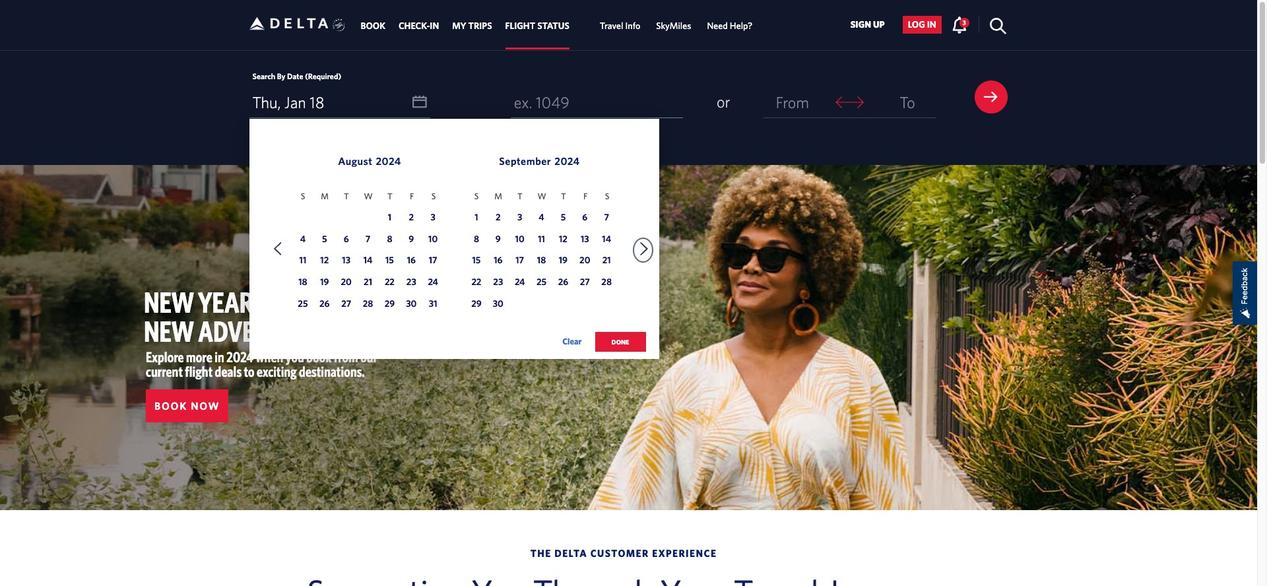 Task type: vqa. For each thing, say whether or not it's contained in the screenshot.


Task type: locate. For each thing, give the bounding box(es) containing it.
1 22 from the left
[[385, 277, 395, 287]]

0 vertical spatial 26 link
[[555, 275, 572, 292]]

16 link
[[403, 253, 420, 270], [490, 253, 507, 270]]

now
[[191, 400, 220, 412]]

1 horizontal spatial 19
[[559, 255, 568, 266]]

2 1 link from the left
[[468, 210, 485, 227]]

w
[[364, 192, 373, 201], [537, 192, 546, 201]]

1 horizontal spatial 3 link
[[511, 210, 528, 227]]

2 f from the left
[[583, 192, 587, 201]]

t down the september 2024
[[561, 192, 566, 201]]

28 up the done
[[601, 277, 612, 287]]

0 horizontal spatial 18 link
[[294, 275, 311, 292]]

1 2 from the left
[[409, 212, 414, 222]]

23 link
[[403, 275, 420, 292], [490, 275, 507, 292]]

1 vertical spatial 6 link
[[338, 231, 355, 248]]

1 horizontal spatial 10 link
[[511, 231, 528, 248]]

0 horizontal spatial 2
[[409, 212, 414, 222]]

1 vertical spatial 7 link
[[359, 231, 377, 248]]

27 link up clear
[[576, 275, 593, 292]]

2 22 link from the left
[[468, 275, 485, 292]]

1 17 from the left
[[429, 255, 437, 266]]

6
[[582, 212, 588, 222], [344, 233, 349, 244]]

30
[[406, 298, 417, 309], [493, 298, 503, 309]]

1 9 link from the left
[[403, 231, 420, 248]]

5 for the top 5 link
[[561, 212, 566, 222]]

26 up book
[[319, 298, 330, 309]]

0 vertical spatial 14
[[602, 233, 611, 244]]

21 link
[[598, 253, 615, 270], [359, 275, 377, 292]]

0 vertical spatial 14 link
[[598, 231, 615, 248]]

18 link
[[533, 253, 550, 270], [294, 275, 311, 292]]

9 for 1st the 9 link
[[409, 233, 414, 244]]

0 horizontal spatial 15 link
[[381, 253, 398, 270]]

0 horizontal spatial 13
[[342, 255, 350, 266]]

1 vertical spatial 4 link
[[294, 231, 311, 248]]

26 up clear
[[558, 277, 568, 287]]

2 for august 2024
[[409, 212, 414, 222]]

in
[[430, 21, 439, 31]]

tab list
[[354, 0, 760, 50]]

1 8 from the left
[[387, 233, 392, 244]]

1 vertical spatial 13
[[342, 255, 350, 266]]

30 link right 31 link at the left bottom of the page
[[490, 296, 507, 314]]

0 horizontal spatial 23
[[406, 277, 416, 287]]

1 vertical spatial 20 link
[[338, 275, 355, 292]]

in right more
[[215, 349, 224, 365]]

search
[[252, 71, 275, 80]]

13
[[581, 233, 589, 244], [342, 255, 350, 266]]

21
[[602, 255, 611, 266], [364, 277, 372, 287]]

f for august 2024
[[410, 192, 414, 201]]

0 horizontal spatial 18
[[298, 277, 307, 287]]

1 vertical spatial 28
[[363, 298, 373, 309]]

0 horizontal spatial 8
[[387, 233, 392, 244]]

book
[[361, 21, 385, 31], [154, 400, 187, 412]]

2
[[409, 212, 414, 222], [496, 212, 501, 222]]

1
[[388, 212, 391, 222], [475, 212, 478, 222]]

2024 for august 2024
[[376, 155, 401, 167]]

0 horizontal spatial 25
[[298, 298, 308, 309]]

2 17 link from the left
[[511, 253, 528, 270]]

15
[[385, 255, 394, 266], [472, 255, 481, 266]]

2 horizontal spatial 18
[[537, 255, 546, 266]]

2 22 from the left
[[471, 277, 481, 287]]

2 m from the left
[[494, 192, 502, 201]]

1 f from the left
[[410, 192, 414, 201]]

26 link up book
[[316, 296, 333, 314]]

1 9 from the left
[[409, 233, 414, 244]]

t down august 2024
[[387, 192, 393, 201]]

29 link right 31 link at the left bottom of the page
[[468, 296, 485, 314]]

1 29 from the left
[[385, 298, 395, 309]]

1 horizontal spatial 20
[[580, 255, 590, 266]]

24 for second the 24 link from left
[[515, 277, 525, 287]]

log in button
[[903, 16, 942, 34]]

ex. 1049 number field
[[511, 87, 683, 118]]

1 horizontal spatial 23 link
[[490, 275, 507, 292]]

my trips
[[452, 21, 492, 31]]

0 horizontal spatial 10
[[428, 233, 438, 244]]

status
[[537, 21, 569, 31]]

m for september
[[494, 192, 502, 201]]

2 17 from the left
[[516, 255, 524, 266]]

1 24 from the left
[[428, 277, 438, 287]]

2 10 from the left
[[515, 233, 524, 244]]

2 30 from the left
[[493, 298, 503, 309]]

2024 right september
[[555, 155, 580, 167]]

0 vertical spatial 25 link
[[533, 275, 550, 292]]

29 right "31"
[[471, 298, 482, 309]]

book for book now
[[154, 400, 187, 412]]

9 for 2nd the 9 link from the left
[[495, 233, 501, 244]]

1 horizontal spatial 22
[[471, 277, 481, 287]]

2 16 from the left
[[494, 255, 503, 266]]

t
[[344, 192, 349, 201], [387, 192, 393, 201], [517, 192, 523, 201], [561, 192, 566, 201]]

1 horizontal spatial 17 link
[[511, 253, 528, 270]]

book now link
[[146, 389, 229, 422]]

0 vertical spatial 12 link
[[555, 231, 572, 248]]

1 horizontal spatial 17
[[516, 255, 524, 266]]

4 s from the left
[[605, 192, 609, 201]]

1 vertical spatial 25
[[298, 298, 308, 309]]

25
[[537, 277, 547, 287], [298, 298, 308, 309]]

in right log on the right top
[[927, 19, 936, 30]]

0 horizontal spatial 29
[[385, 298, 395, 309]]

1 vertical spatial 21 link
[[359, 275, 377, 292]]

2 horizontal spatial 2024
[[555, 155, 580, 167]]

2 16 link from the left
[[490, 253, 507, 270]]

12
[[559, 233, 567, 244], [320, 255, 329, 266]]

0 horizontal spatial 4
[[300, 233, 306, 244]]

september
[[499, 155, 551, 167]]

book right the 'skyteam' image
[[361, 21, 385, 31]]

t down september
[[517, 192, 523, 201]]

26
[[558, 277, 568, 287], [319, 298, 330, 309]]

0 horizontal spatial 6
[[344, 233, 349, 244]]

2 link for september 2024
[[490, 210, 507, 227]]

4 t from the left
[[561, 192, 566, 201]]

18
[[310, 93, 324, 111], [537, 255, 546, 266], [298, 277, 307, 287]]

0 vertical spatial 6
[[582, 212, 588, 222]]

1 vertical spatial 25 link
[[294, 296, 311, 314]]

book now
[[154, 400, 220, 412]]

26 link up clear
[[555, 275, 572, 292]]

2 10 link from the left
[[511, 231, 528, 248]]

need help?
[[707, 21, 753, 31]]

2 24 from the left
[[515, 277, 525, 287]]

29 for 1st 29 link from the right
[[471, 298, 482, 309]]

3 link for august 2024
[[424, 210, 442, 227]]

28 up our
[[363, 298, 373, 309]]

0 vertical spatial 28
[[601, 277, 612, 287]]

27 link up the from
[[338, 296, 355, 314]]

0 horizontal spatial 22 link
[[381, 275, 398, 292]]

1 horizontal spatial 24
[[515, 277, 525, 287]]

27 up the from
[[341, 298, 351, 309]]

1 1 link from the left
[[381, 210, 398, 227]]

29 left "31"
[[385, 298, 395, 309]]

0 horizontal spatial 27 link
[[338, 296, 355, 314]]

20
[[580, 255, 590, 266], [341, 277, 352, 287]]

0 horizontal spatial 24
[[428, 277, 438, 287]]

0 horizontal spatial 29 link
[[381, 296, 398, 314]]

15 for second 15 link from the right
[[385, 255, 394, 266]]

11 link
[[533, 231, 550, 248], [294, 253, 311, 270]]

2 23 from the left
[[493, 277, 503, 287]]

1 horizontal spatial 1
[[475, 212, 478, 222]]

1 horizontal spatial 20 link
[[576, 253, 593, 270]]

1 horizontal spatial 14 link
[[598, 231, 615, 248]]

2 w from the left
[[537, 192, 546, 201]]

the delta customer experience
[[530, 548, 717, 559]]

6 link
[[576, 210, 593, 227], [338, 231, 355, 248]]

0 horizontal spatial 17 link
[[424, 253, 442, 270]]

1 w from the left
[[364, 192, 373, 201]]

w down the september 2024
[[537, 192, 546, 201]]

0 horizontal spatial 28 link
[[359, 296, 377, 314]]

1 15 from the left
[[385, 255, 394, 266]]

1 horizontal spatial 28 link
[[598, 275, 615, 292]]

9 link
[[403, 231, 420, 248], [490, 231, 507, 248]]

27
[[580, 277, 590, 287], [341, 298, 351, 309]]

13 for topmost 13 link
[[581, 233, 589, 244]]

2 link
[[403, 210, 420, 227], [490, 210, 507, 227]]

0 vertical spatial 19
[[559, 255, 568, 266]]

1 29 link from the left
[[381, 296, 398, 314]]

in
[[927, 19, 936, 30], [215, 349, 224, 365]]

29
[[385, 298, 395, 309], [471, 298, 482, 309]]

my
[[452, 21, 466, 31]]

0 vertical spatial 28 link
[[598, 275, 615, 292]]

2 vertical spatial 18
[[298, 277, 307, 287]]

0 horizontal spatial 7 link
[[359, 231, 377, 248]]

16
[[407, 255, 416, 266], [494, 255, 503, 266]]

more
[[186, 349, 212, 365]]

1 horizontal spatial 10
[[515, 233, 524, 244]]

0 horizontal spatial 25 link
[[294, 296, 311, 314]]

0 horizontal spatial 26
[[319, 298, 330, 309]]

1 horizontal spatial w
[[537, 192, 546, 201]]

30 for second the 30 link from the left
[[493, 298, 503, 309]]

m for august
[[321, 192, 329, 201]]

24 for first the 24 link from the left
[[428, 277, 438, 287]]

book inside book now link
[[154, 400, 187, 412]]

0 horizontal spatial 3 link
[[424, 210, 442, 227]]

log in
[[908, 19, 936, 30]]

3 link
[[951, 16, 969, 33], [424, 210, 442, 227], [511, 210, 528, 227]]

1 horizontal spatial 25
[[537, 277, 547, 287]]

17 for first 17 link from right
[[516, 255, 524, 266]]

1 10 from the left
[[428, 233, 438, 244]]

1 horizontal spatial f
[[583, 192, 587, 201]]

2 15 link from the left
[[468, 253, 485, 270]]

f
[[410, 192, 414, 201], [583, 192, 587, 201]]

0 horizontal spatial 30
[[406, 298, 417, 309]]

22
[[385, 277, 395, 287], [471, 277, 481, 287]]

30 right "31"
[[493, 298, 503, 309]]

1 vertical spatial 5
[[322, 233, 327, 244]]

2 2 from the left
[[496, 212, 501, 222]]

date
[[287, 71, 303, 80]]

f for september 2024
[[583, 192, 587, 201]]

15 link
[[381, 253, 398, 270], [468, 253, 485, 270]]

0 vertical spatial 21
[[602, 255, 611, 266]]

2 29 from the left
[[471, 298, 482, 309]]

30 left "31"
[[406, 298, 417, 309]]

1 horizontal spatial 22 link
[[468, 275, 485, 292]]

1 vertical spatial 27 link
[[338, 296, 355, 314]]

3 s from the left
[[474, 192, 479, 201]]

2024
[[376, 155, 401, 167], [555, 155, 580, 167], [227, 349, 253, 365]]

book for book
[[361, 21, 385, 31]]

1 vertical spatial 11 link
[[294, 253, 311, 270]]

1 1 from the left
[[388, 212, 391, 222]]

5 link
[[555, 210, 572, 227], [316, 231, 333, 248]]

20 link
[[576, 253, 593, 270], [338, 275, 355, 292]]

1 horizontal spatial 18 link
[[533, 253, 550, 270]]

1 vertical spatial in
[[215, 349, 224, 365]]

flight
[[505, 21, 535, 31]]

1 for september 2024
[[475, 212, 478, 222]]

1 horizontal spatial 21 link
[[598, 253, 615, 270]]

1 23 from the left
[[406, 277, 416, 287]]

1 horizontal spatial 28
[[601, 277, 612, 287]]

1 m from the left
[[321, 192, 329, 201]]

1 horizontal spatial 9 link
[[490, 231, 507, 248]]

2 new from the top
[[144, 314, 194, 348]]

0 horizontal spatial in
[[215, 349, 224, 365]]

0 horizontal spatial 1
[[388, 212, 391, 222]]

12 link
[[555, 231, 572, 248], [316, 253, 333, 270]]

27 up clear
[[580, 277, 590, 287]]

1 horizontal spatial 23
[[493, 277, 503, 287]]

14 link
[[598, 231, 615, 248], [359, 253, 377, 270]]

30 link left 31 link at the left bottom of the page
[[403, 296, 420, 314]]

1 link
[[381, 210, 398, 227], [468, 210, 485, 227]]

24 link
[[424, 275, 442, 292], [511, 275, 528, 292]]

2 8 from the left
[[474, 233, 479, 244]]

1 horizontal spatial m
[[494, 192, 502, 201]]

trips
[[468, 21, 492, 31]]

1 t from the left
[[344, 192, 349, 201]]

19
[[559, 255, 568, 266], [320, 277, 329, 287]]

book left now
[[154, 400, 187, 412]]

2024 left the when
[[227, 349, 253, 365]]

0 vertical spatial 25
[[537, 277, 547, 287]]

1 horizontal spatial 19 link
[[555, 253, 572, 270]]

1 vertical spatial 19
[[320, 277, 329, 287]]

1 23 link from the left
[[403, 275, 420, 292]]

22 for 2nd 22 link from right
[[385, 277, 395, 287]]

28 link up the done
[[598, 275, 615, 292]]

explore more in 2024 when you book from our current flight deals to exciting destinations.
[[146, 349, 378, 380]]

1 horizontal spatial 14
[[602, 233, 611, 244]]

19 link
[[555, 253, 572, 270], [316, 275, 333, 292]]

1 vertical spatial 12
[[320, 255, 329, 266]]

1 22 link from the left
[[381, 275, 398, 292]]

my trips link
[[452, 14, 492, 38]]

flight
[[185, 363, 213, 380]]

31
[[429, 298, 437, 309]]

27 link
[[576, 275, 593, 292], [338, 296, 355, 314]]

28 link up our
[[359, 296, 377, 314]]

13 for the bottom 13 link
[[342, 255, 350, 266]]

1 horizontal spatial 30
[[493, 298, 503, 309]]

7 link
[[598, 210, 615, 227], [359, 231, 377, 248]]

2 2 link from the left
[[490, 210, 507, 227]]

1 vertical spatial 19 link
[[316, 275, 333, 292]]

0 horizontal spatial 16 link
[[403, 253, 420, 270]]

1 30 from the left
[[406, 298, 417, 309]]

0 horizontal spatial 19
[[320, 277, 329, 287]]

in inside explore more in 2024 when you book from our current flight deals to exciting destinations.
[[215, 349, 224, 365]]

1 horizontal spatial 11
[[538, 233, 545, 244]]

2 9 from the left
[[495, 233, 501, 244]]

3
[[963, 18, 966, 26], [431, 212, 435, 222], [517, 212, 522, 222]]

2 t from the left
[[387, 192, 393, 201]]

w down august 2024
[[364, 192, 373, 201]]

2 15 from the left
[[472, 255, 481, 266]]

need help? link
[[707, 14, 753, 38]]

1 16 from the left
[[407, 255, 416, 266]]

1 2 link from the left
[[403, 210, 420, 227]]

29 link left 31 link at the left bottom of the page
[[381, 296, 398, 314]]

thu, jan 18
[[252, 93, 324, 111]]

t down august
[[344, 192, 349, 201]]

30 link
[[403, 296, 420, 314], [490, 296, 507, 314]]

1 horizontal spatial 13 link
[[576, 231, 593, 248]]

by
[[277, 71, 285, 80]]

3 for august 2024
[[431, 212, 435, 222]]

when
[[256, 349, 283, 365]]

0 vertical spatial 5
[[561, 212, 566, 222]]

17
[[429, 255, 437, 266], [516, 255, 524, 266]]

0 horizontal spatial 12
[[320, 255, 329, 266]]

0 vertical spatial 18
[[310, 93, 324, 111]]

8 link
[[381, 231, 398, 248], [468, 231, 485, 248]]

0 vertical spatial 4 link
[[533, 210, 550, 227]]

1 24 link from the left
[[424, 275, 442, 292]]

12 for 12 link to the left
[[320, 255, 329, 266]]

3 link for september 2024
[[511, 210, 528, 227]]

s
[[301, 192, 305, 201], [431, 192, 436, 201], [474, 192, 479, 201], [605, 192, 609, 201]]

14
[[602, 233, 611, 244], [363, 255, 372, 266]]

4
[[539, 212, 544, 222], [300, 233, 306, 244]]

delta air lines image
[[249, 3, 328, 44]]

1 horizontal spatial 3
[[517, 212, 522, 222]]

2 1 from the left
[[475, 212, 478, 222]]

explore more in 2024 when you book from our current flight deals to exciting destinations. link
[[146, 349, 378, 380]]

the
[[530, 548, 551, 559]]

2024 right august
[[376, 155, 401, 167]]

16 for 2nd 16 'link' from left
[[494, 255, 503, 266]]

2 29 link from the left
[[468, 296, 485, 314]]



Task type: describe. For each thing, give the bounding box(es) containing it.
or
[[717, 92, 730, 111]]

1 horizontal spatial 7
[[604, 212, 609, 222]]

jan
[[285, 93, 306, 111]]

1 vertical spatial 28 link
[[359, 296, 377, 314]]

check-in link
[[399, 14, 439, 38]]

customer
[[590, 548, 649, 559]]

1 horizontal spatial 7 link
[[598, 210, 615, 227]]

0 horizontal spatial 27
[[341, 298, 351, 309]]

from link
[[764, 87, 821, 117]]

adventures
[[198, 314, 336, 348]]

0 horizontal spatial 4 link
[[294, 231, 311, 248]]

deals
[[215, 363, 242, 380]]

skymiles link
[[656, 14, 691, 38]]

1 horizontal spatial 6 link
[[576, 210, 593, 227]]

2 for september 2024
[[496, 212, 501, 222]]

2 horizontal spatial 3
[[963, 18, 966, 26]]

1 15 link from the left
[[381, 253, 398, 270]]

1 8 link from the left
[[381, 231, 398, 248]]

from
[[776, 93, 809, 111]]

1 for august 2024
[[388, 212, 391, 222]]

1 vertical spatial 6
[[344, 233, 349, 244]]

0 vertical spatial 18 link
[[533, 253, 550, 270]]

clear
[[562, 337, 582, 346]]

1 horizontal spatial 27 link
[[576, 275, 593, 292]]

thu, jan 18 button
[[249, 87, 431, 117]]

17 for 1st 17 link from the left
[[429, 255, 437, 266]]

new year, new adventures
[[144, 285, 336, 348]]

w for august
[[364, 192, 373, 201]]

0 horizontal spatial 20
[[341, 277, 352, 287]]

our
[[360, 349, 378, 365]]

destinations.
[[299, 363, 365, 380]]

travel info link
[[600, 14, 640, 38]]

sign up link
[[845, 16, 890, 34]]

info
[[625, 21, 640, 31]]

10 for first 10 link from the left
[[428, 233, 438, 244]]

2 8 link from the left
[[468, 231, 485, 248]]

2024 for september 2024
[[555, 155, 580, 167]]

28 for 28 link to the bottom
[[363, 298, 373, 309]]

1 17 link from the left
[[424, 253, 442, 270]]

book link
[[361, 14, 385, 38]]

in inside "button"
[[927, 19, 936, 30]]

clear button
[[562, 332, 582, 352]]

check-in
[[399, 21, 439, 31]]

thu,
[[252, 93, 281, 111]]

book
[[306, 349, 332, 365]]

2 s from the left
[[431, 192, 436, 201]]

travel info
[[600, 21, 640, 31]]

2 9 link from the left
[[490, 231, 507, 248]]

sign
[[850, 19, 871, 30]]

august 2024
[[338, 155, 401, 167]]

0 horizontal spatial 19 link
[[316, 275, 333, 292]]

25 for the right 25 link
[[537, 277, 547, 287]]

22 for second 22 link
[[471, 277, 481, 287]]

5 for leftmost 5 link
[[322, 233, 327, 244]]

check-
[[399, 21, 430, 31]]

0 horizontal spatial 12 link
[[316, 253, 333, 270]]

you
[[286, 349, 304, 365]]

(required)
[[305, 71, 341, 80]]

calendar expanded, use arrow keys to select date application
[[249, 119, 659, 366]]

1 horizontal spatial 4 link
[[533, 210, 550, 227]]

1 vertical spatial 26 link
[[316, 296, 333, 314]]

0 vertical spatial 4
[[539, 212, 544, 222]]

2 horizontal spatial 3 link
[[951, 16, 969, 33]]

1 vertical spatial 13 link
[[338, 253, 355, 270]]

to
[[900, 93, 915, 111]]

2 24 link from the left
[[511, 275, 528, 292]]

1 horizontal spatial 12 link
[[555, 231, 572, 248]]

19 for leftmost 19 'link'
[[320, 277, 329, 287]]

year,
[[198, 285, 259, 319]]

done button
[[595, 332, 646, 352]]

1 link for september 2024
[[468, 210, 485, 227]]

search by date (required)
[[252, 71, 341, 80]]

september 2024
[[499, 155, 580, 167]]

travel
[[600, 21, 623, 31]]

done
[[612, 338, 629, 346]]

up
[[873, 19, 885, 30]]

august
[[338, 155, 372, 167]]

0 vertical spatial 5 link
[[555, 210, 572, 227]]

3 for september 2024
[[517, 212, 522, 222]]

1 horizontal spatial 6
[[582, 212, 588, 222]]

0 vertical spatial 11
[[538, 233, 545, 244]]

23 for 2nd 23 link from the left
[[493, 277, 503, 287]]

to link
[[879, 87, 936, 117]]

12 for right 12 link
[[559, 233, 567, 244]]

explore
[[146, 349, 184, 365]]

3 t from the left
[[517, 192, 523, 201]]

0 horizontal spatial 14
[[363, 255, 372, 266]]

25 for leftmost 25 link
[[298, 298, 308, 309]]

18 inside dropdown button
[[310, 93, 324, 111]]

28 for the rightmost 28 link
[[601, 277, 612, 287]]

0 vertical spatial 11 link
[[533, 231, 550, 248]]

1 new from the top
[[144, 285, 194, 319]]

1 link for august 2024
[[381, 210, 398, 227]]

1 vertical spatial 21
[[364, 277, 372, 287]]

0 horizontal spatial 11 link
[[294, 253, 311, 270]]

Search By Date (Required) text field
[[249, 87, 430, 118]]

from
[[334, 349, 358, 365]]

1 horizontal spatial 25 link
[[533, 275, 550, 292]]

19 for rightmost 19 'link'
[[559, 255, 568, 266]]

skymiles
[[656, 21, 691, 31]]

0 vertical spatial 20 link
[[576, 253, 593, 270]]

1 16 link from the left
[[403, 253, 420, 270]]

to
[[244, 363, 254, 380]]

0 horizontal spatial 14 link
[[359, 253, 377, 270]]

1 s from the left
[[301, 192, 305, 201]]

1 horizontal spatial 21
[[602, 255, 611, 266]]

flight status
[[505, 21, 569, 31]]

2 link for august 2024
[[403, 210, 420, 227]]

1 vertical spatial 18
[[537, 255, 546, 266]]

flight status link
[[505, 14, 569, 38]]

16 for 2nd 16 'link' from right
[[407, 255, 416, 266]]

tab list containing book
[[354, 0, 760, 50]]

need
[[707, 21, 728, 31]]

2 23 link from the left
[[490, 275, 507, 292]]

30 for second the 30 link from right
[[406, 298, 417, 309]]

29 for 1st 29 link from left
[[385, 298, 395, 309]]

skyteam image
[[333, 5, 345, 46]]

23 for second 23 link from right
[[406, 277, 416, 287]]

help?
[[730, 21, 753, 31]]

log
[[908, 19, 925, 30]]

0 horizontal spatial 5 link
[[316, 231, 333, 248]]

0 horizontal spatial 20 link
[[338, 275, 355, 292]]

0 vertical spatial 26
[[558, 277, 568, 287]]

0 horizontal spatial 7
[[365, 233, 370, 244]]

0 horizontal spatial 11
[[299, 255, 306, 266]]

experience
[[652, 548, 717, 559]]

0 vertical spatial 27
[[580, 277, 590, 287]]

1 vertical spatial 4
[[300, 233, 306, 244]]

0 vertical spatial 13 link
[[576, 231, 593, 248]]

10 for 1st 10 link from the right
[[515, 233, 524, 244]]

2024 inside explore more in 2024 when you book from our current flight deals to exciting destinations.
[[227, 349, 253, 365]]

2 30 link from the left
[[490, 296, 507, 314]]

1 30 link from the left
[[403, 296, 420, 314]]

delta
[[554, 548, 587, 559]]

current
[[146, 363, 183, 380]]

1 10 link from the left
[[424, 231, 442, 248]]

sign up
[[850, 19, 885, 30]]

31 link
[[424, 296, 442, 314]]

w for september
[[537, 192, 546, 201]]

exciting
[[257, 363, 297, 380]]

0 horizontal spatial 6 link
[[338, 231, 355, 248]]

15 for second 15 link from left
[[472, 255, 481, 266]]



